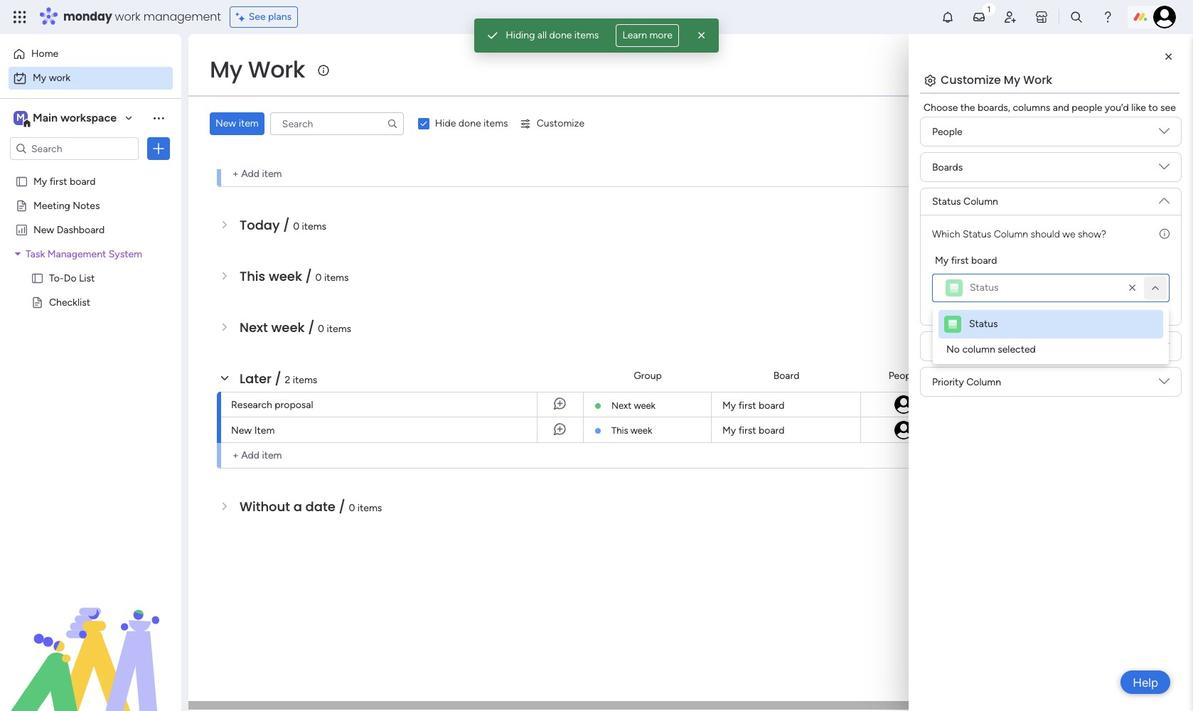 Task type: describe. For each thing, give the bounding box(es) containing it.
workspace
[[60, 111, 117, 125]]

my work
[[210, 53, 305, 85]]

public board image for to-
[[31, 271, 44, 285]]

which
[[933, 228, 961, 240]]

work inside main content
[[1024, 72, 1053, 88]]

none search field inside main content
[[270, 112, 404, 135]]

close image
[[695, 28, 709, 43]]

which status column should we show?
[[933, 228, 1107, 240]]

1
[[308, 118, 312, 130]]

management
[[144, 9, 221, 25]]

system
[[109, 248, 142, 260]]

status column
[[933, 196, 999, 208]]

this for this week
[[612, 425, 629, 436]]

2 vertical spatial date
[[986, 370, 1007, 382]]

home link
[[9, 43, 173, 65]]

next for next week / 0 items
[[240, 319, 268, 337]]

my first board group
[[933, 253, 1170, 302]]

1 my first board link from the top
[[721, 393, 852, 417]]

like
[[1132, 102, 1147, 114]]

next week
[[612, 401, 656, 411]]

people left choose at the top
[[889, 113, 920, 126]]

list box containing my first board
[[0, 166, 181, 506]]

show?
[[1079, 228, 1107, 240]]

1 + add item from the top
[[233, 168, 282, 180]]

meeting
[[33, 199, 70, 211]]

board inside heading
[[972, 255, 998, 267]]

management
[[48, 248, 106, 260]]

without a date / 0 items
[[240, 498, 382, 516]]

to-
[[49, 272, 64, 284]]

week for next week
[[634, 401, 656, 411]]

learn more
[[623, 29, 673, 41]]

week for next week / 0 items
[[271, 319, 305, 337]]

next for next week
[[612, 401, 632, 411]]

workspace selection element
[[14, 110, 119, 128]]

monday marketplace image
[[1035, 10, 1049, 24]]

today / 0 items
[[240, 216, 327, 234]]

on
[[1106, 142, 1117, 154]]

notifications image
[[941, 10, 956, 24]]

today
[[240, 216, 280, 234]]

column for date column
[[956, 340, 991, 353]]

task
[[26, 248, 45, 260]]

see
[[249, 11, 266, 23]]

columns
[[1014, 102, 1051, 114]]

people left priority
[[889, 370, 920, 382]]

people up v2 overdue deadline icon in the top of the page
[[933, 126, 963, 138]]

it
[[1120, 142, 1126, 154]]

first for first my first board link from the top
[[739, 400, 757, 412]]

the
[[961, 102, 976, 114]]

column left should at the top right of the page
[[994, 228, 1029, 240]]

monday work management
[[63, 9, 221, 25]]

new for new dashboard
[[33, 223, 54, 236]]

0 inside this week / 0 items
[[316, 272, 322, 284]]

v2 overdue deadline image
[[952, 142, 963, 155]]

lottie animation image
[[0, 568, 181, 712]]

help
[[1134, 676, 1159, 690]]

item down overdue
[[262, 168, 282, 180]]

hiding
[[506, 29, 535, 41]]

choose
[[924, 102, 959, 114]]

new for new item
[[231, 425, 252, 437]]

boards,
[[978, 102, 1011, 114]]

task management system
[[26, 248, 142, 260]]

new item button
[[210, 112, 265, 135]]

2 my first board link from the top
[[721, 418, 852, 443]]

to-do list
[[49, 272, 95, 284]]

2 add from the top
[[241, 450, 260, 462]]

see plans
[[249, 11, 292, 23]]

list
[[79, 272, 95, 284]]

alert containing hiding all done items
[[475, 18, 719, 53]]

dapulse dropdown down arrow image for boards
[[1160, 162, 1170, 178]]

group
[[634, 370, 662, 382]]

board
[[774, 370, 800, 382]]

1 add from the top
[[241, 168, 260, 180]]

2 + from the top
[[233, 450, 239, 462]]

1 vertical spatial date
[[933, 340, 954, 353]]

week for this week
[[631, 425, 653, 436]]

notes
[[73, 199, 100, 211]]

6
[[1003, 143, 1008, 154]]

new dashboard
[[33, 223, 105, 236]]

2 vertical spatial kendall parks image
[[893, 419, 915, 441]]

and
[[1054, 102, 1070, 114]]

items inside later / 2 items
[[293, 374, 318, 386]]

items right all on the left top
[[575, 29, 599, 41]]

items inside today / 0 items
[[302, 221, 327, 233]]

done inside alert
[[550, 29, 572, 41]]

priority
[[933, 376, 965, 388]]

my inside option
[[33, 72, 46, 84]]

hiding all done items
[[506, 29, 599, 41]]

later / 2 items
[[240, 370, 318, 388]]

items right the hide
[[484, 117, 508, 129]]

update feed image
[[973, 10, 987, 24]]

no
[[947, 344, 961, 356]]

items inside without a date / 0 items
[[358, 502, 382, 514]]

we
[[1063, 228, 1076, 240]]

week for this week / 0 items
[[269, 268, 302, 285]]

working on it
[[1067, 142, 1126, 154]]

dashboard
[[57, 223, 105, 236]]

0 inside next week / 0 items
[[318, 323, 325, 335]]

column for priority column
[[967, 376, 1002, 388]]

research proposal
[[231, 399, 313, 411]]

learn
[[623, 29, 647, 41]]

0 inside today / 0 items
[[293, 221, 300, 233]]

plans
[[268, 11, 292, 23]]

selected
[[998, 344, 1036, 356]]

see plans button
[[230, 6, 298, 28]]

item down item
[[262, 450, 282, 462]]

main
[[33, 111, 58, 125]]

m
[[16, 112, 25, 124]]

v2 info image
[[1160, 227, 1170, 242]]

my work option
[[9, 67, 173, 90]]

see
[[1161, 102, 1177, 114]]

overdue
[[240, 114, 295, 132]]

caret down image
[[15, 249, 21, 259]]

new item
[[216, 117, 259, 129]]

lottie animation element
[[0, 568, 181, 712]]

workspace options image
[[152, 111, 166, 125]]

first for second my first board link from the top
[[739, 425, 757, 437]]

a
[[294, 498, 302, 516]]

work for my
[[49, 72, 71, 84]]

choose the boards, columns and people you'd like to see
[[924, 102, 1177, 114]]

dapulse dropdown down arrow image for status column
[[1160, 190, 1170, 206]]

item
[[255, 425, 275, 437]]

dapulse dropdown down arrow image for priority column
[[1160, 376, 1170, 392]]

/ up next week / 0 items
[[306, 268, 312, 285]]

done inside main content
[[459, 117, 481, 129]]

to
[[1149, 102, 1159, 114]]

2
[[285, 374, 291, 386]]

Search in workspace field
[[30, 141, 119, 157]]

date
[[306, 498, 336, 516]]

customize button
[[514, 112, 591, 135]]

help button
[[1121, 671, 1171, 694]]

main content containing overdue /
[[189, 34, 1194, 712]]



Task type: vqa. For each thing, say whether or not it's contained in the screenshot.
'caret down' image
yes



Task type: locate. For each thing, give the bounding box(es) containing it.
1 vertical spatial new
[[33, 223, 54, 236]]

0 vertical spatial + add item
[[233, 168, 282, 180]]

1 vertical spatial customize
[[537, 117, 585, 129]]

0 vertical spatial +
[[233, 168, 239, 180]]

more
[[650, 29, 673, 41]]

customize for customize my work
[[941, 72, 1002, 88]]

add down new item
[[241, 450, 260, 462]]

do
[[64, 272, 77, 284]]

checklist
[[49, 296, 90, 308]]

1 vertical spatial add
[[241, 450, 260, 462]]

column down column
[[967, 376, 1002, 388]]

learn more button
[[616, 24, 679, 47]]

public board image left to-
[[31, 271, 44, 285]]

0 vertical spatial kendall parks image
[[1154, 6, 1177, 28]]

0 horizontal spatial customize
[[537, 117, 585, 129]]

items
[[575, 29, 599, 41], [484, 117, 508, 129], [302, 221, 327, 233], [324, 272, 349, 284], [327, 323, 352, 335], [293, 374, 318, 386], [358, 502, 382, 514]]

date down no column selected
[[986, 370, 1007, 382]]

1 horizontal spatial customize
[[941, 72, 1002, 88]]

select product image
[[13, 10, 27, 24]]

/ right today
[[283, 216, 290, 234]]

customize for customize
[[537, 117, 585, 129]]

search everything image
[[1070, 10, 1084, 24]]

/ down this week / 0 items
[[308, 319, 315, 337]]

0 horizontal spatial this
[[240, 268, 266, 285]]

0 down this week / 0 items
[[318, 323, 325, 335]]

my work link
[[9, 67, 173, 90]]

workspace image
[[14, 110, 28, 126]]

items up next week / 0 items
[[324, 272, 349, 284]]

should
[[1031, 228, 1061, 240]]

public dashboard image
[[15, 223, 28, 236]]

week down this week / 0 items
[[271, 319, 305, 337]]

0 horizontal spatial done
[[459, 117, 481, 129]]

next up this week
[[612, 401, 632, 411]]

+ down new item button on the left
[[233, 168, 239, 180]]

this down next week
[[612, 425, 629, 436]]

None search field
[[270, 112, 404, 135]]

1 vertical spatial done
[[459, 117, 481, 129]]

meeting notes
[[33, 199, 100, 211]]

work right the monday
[[115, 9, 141, 25]]

this week / 0 items
[[240, 268, 349, 285]]

you'd
[[1106, 102, 1130, 114]]

2 prio from the top
[[1180, 370, 1194, 382]]

1 horizontal spatial next
[[612, 401, 632, 411]]

search image
[[387, 118, 398, 129]]

my first board
[[33, 175, 96, 187], [936, 255, 998, 267], [723, 400, 785, 412], [723, 425, 785, 437]]

invite members image
[[1004, 10, 1018, 24]]

1 vertical spatial public board image
[[31, 271, 44, 285]]

1 vertical spatial prio
[[1180, 370, 1194, 382]]

all
[[538, 29, 547, 41]]

home option
[[9, 43, 173, 65]]

work inside option
[[49, 72, 71, 84]]

+ down new item
[[233, 450, 239, 462]]

0 up next week / 0 items
[[316, 272, 322, 284]]

items down this week / 0 items
[[327, 323, 352, 335]]

board
[[70, 175, 96, 187], [972, 255, 998, 267], [759, 400, 785, 412], [759, 425, 785, 437]]

date up priority
[[933, 340, 954, 353]]

overdue / 1 item
[[240, 114, 335, 132]]

new left overdue
[[216, 117, 236, 129]]

date up mar 6
[[986, 113, 1007, 126]]

this for this week / 0 items
[[240, 268, 266, 285]]

new
[[216, 117, 236, 129], [33, 223, 54, 236], [231, 425, 252, 437]]

+ add item up today
[[233, 168, 282, 180]]

my inside heading
[[936, 255, 949, 267]]

alert
[[475, 18, 719, 53]]

column up which status column should we show?
[[964, 196, 999, 208]]

mar 6
[[985, 143, 1008, 154]]

2 + add item from the top
[[233, 450, 282, 462]]

hide
[[435, 117, 456, 129]]

0
[[293, 221, 300, 233], [316, 272, 322, 284], [318, 323, 325, 335], [349, 502, 355, 514]]

work down plans
[[248, 53, 305, 85]]

add down new item button on the left
[[241, 168, 260, 180]]

1 image
[[983, 1, 996, 17]]

next week / 0 items
[[240, 319, 352, 337]]

date
[[986, 113, 1007, 126], [933, 340, 954, 353], [986, 370, 1007, 382]]

main content
[[189, 34, 1194, 712]]

0 vertical spatial prio
[[1180, 113, 1194, 126]]

without
[[240, 498, 290, 516]]

first inside list box
[[50, 175, 67, 187]]

1 vertical spatial +
[[233, 450, 239, 462]]

working
[[1067, 142, 1103, 154]]

public board image up public dashboard image
[[15, 199, 28, 212]]

0 vertical spatial add
[[241, 168, 260, 180]]

research
[[231, 399, 272, 411]]

new inside button
[[216, 117, 236, 129]]

item right 1
[[315, 118, 335, 130]]

+ add item down new item
[[233, 450, 282, 462]]

/
[[298, 114, 305, 132], [283, 216, 290, 234], [306, 268, 312, 285], [308, 319, 315, 337], [275, 370, 282, 388], [339, 498, 346, 516]]

column
[[963, 344, 996, 356]]

my first board link
[[721, 393, 852, 417], [721, 418, 852, 443]]

public board image for meeting
[[15, 199, 28, 212]]

0 right today
[[293, 221, 300, 233]]

items up this week / 0 items
[[302, 221, 327, 233]]

first for 'my first board' group
[[952, 255, 970, 267]]

new inside list box
[[33, 223, 54, 236]]

1 vertical spatial + add item
[[233, 450, 282, 462]]

0 vertical spatial new
[[216, 117, 236, 129]]

items inside next week / 0 items
[[327, 323, 352, 335]]

+ add item
[[233, 168, 282, 180], [233, 450, 282, 462]]

this week
[[612, 425, 653, 436]]

next
[[240, 319, 268, 337], [612, 401, 632, 411]]

1 + from the top
[[233, 168, 239, 180]]

0 vertical spatial customize
[[941, 72, 1002, 88]]

item inside button
[[239, 117, 259, 129]]

0 vertical spatial date
[[986, 113, 1007, 126]]

mar
[[985, 143, 1001, 154]]

Filter dashboard by text search field
[[270, 112, 404, 135]]

this down today
[[240, 268, 266, 285]]

items right the 2
[[293, 374, 318, 386]]

column
[[964, 196, 999, 208], [994, 228, 1029, 240], [956, 340, 991, 353], [967, 376, 1002, 388]]

0 horizontal spatial work
[[248, 53, 305, 85]]

people
[[889, 113, 920, 126], [933, 126, 963, 138], [889, 370, 920, 382]]

customize
[[941, 72, 1002, 88], [537, 117, 585, 129]]

column up the priority column
[[956, 340, 991, 353]]

week down next week
[[631, 425, 653, 436]]

work
[[248, 53, 305, 85], [1024, 72, 1053, 88]]

0 right date
[[349, 502, 355, 514]]

2 vertical spatial new
[[231, 425, 252, 437]]

boards
[[933, 161, 964, 173]]

1 horizontal spatial done
[[550, 29, 572, 41]]

monday
[[63, 9, 112, 25]]

done right all on the left top
[[550, 29, 572, 41]]

4 dapulse dropdown down arrow image from the top
[[1160, 376, 1170, 392]]

later
[[240, 370, 272, 388]]

customize inside customize button
[[537, 117, 585, 129]]

new right public dashboard image
[[33, 223, 54, 236]]

public board image
[[15, 199, 28, 212], [31, 271, 44, 285], [31, 295, 44, 309]]

0 vertical spatial my first board link
[[721, 393, 852, 417]]

0 vertical spatial done
[[550, 29, 572, 41]]

1 vertical spatial work
[[49, 72, 71, 84]]

options image
[[152, 142, 166, 156]]

public board image
[[15, 174, 28, 188]]

3 dapulse dropdown down arrow image from the top
[[1160, 190, 1170, 206]]

dapulse dropdown down arrow image
[[1160, 341, 1170, 357]]

status inside 'my first board' group
[[971, 282, 999, 294]]

1 vertical spatial this
[[612, 425, 629, 436]]

hide done items
[[435, 117, 508, 129]]

dapulse dropdown down arrow image for people
[[1160, 126, 1170, 142]]

my first board heading
[[936, 253, 998, 268]]

1 horizontal spatial work
[[1024, 72, 1053, 88]]

dapulse dropdown down arrow image
[[1160, 126, 1170, 142], [1160, 162, 1170, 178], [1160, 190, 1170, 206], [1160, 376, 1170, 392]]

1 vertical spatial my first board link
[[721, 418, 852, 443]]

people
[[1073, 102, 1103, 114]]

0 inside without a date / 0 items
[[349, 502, 355, 514]]

add
[[241, 168, 260, 180], [241, 450, 260, 462]]

public board image left checklist
[[31, 295, 44, 309]]

week up this week
[[634, 401, 656, 411]]

first
[[50, 175, 67, 187], [952, 255, 970, 267], [739, 400, 757, 412], [739, 425, 757, 437]]

column for status column
[[964, 196, 999, 208]]

1 vertical spatial next
[[612, 401, 632, 411]]

first inside heading
[[952, 255, 970, 267]]

item inside overdue / 1 item
[[315, 118, 335, 130]]

priority column
[[933, 376, 1002, 388]]

item down 'my work'
[[239, 117, 259, 129]]

next up later
[[240, 319, 268, 337]]

0 horizontal spatial work
[[49, 72, 71, 84]]

items inside this week / 0 items
[[324, 272, 349, 284]]

no column selected
[[947, 344, 1036, 356]]

help image
[[1101, 10, 1116, 24]]

main workspace
[[33, 111, 117, 125]]

new left item
[[231, 425, 252, 437]]

/ left 1
[[298, 114, 305, 132]]

customize my work
[[941, 72, 1053, 88]]

/ right date
[[339, 498, 346, 516]]

this
[[240, 268, 266, 285], [612, 425, 629, 436]]

prio
[[1180, 113, 1194, 126], [1180, 370, 1194, 382]]

option
[[0, 168, 181, 171]]

work down home
[[49, 72, 71, 84]]

new for new item
[[216, 117, 236, 129]]

list box
[[0, 166, 181, 506]]

2 vertical spatial public board image
[[31, 295, 44, 309]]

0 vertical spatial next
[[240, 319, 268, 337]]

1 dapulse dropdown down arrow image from the top
[[1160, 126, 1170, 142]]

0 horizontal spatial next
[[240, 319, 268, 337]]

0 vertical spatial public board image
[[15, 199, 28, 212]]

done right the hide
[[459, 117, 481, 129]]

work up columns
[[1024, 72, 1053, 88]]

work for monday
[[115, 9, 141, 25]]

1 horizontal spatial this
[[612, 425, 629, 436]]

kendall parks image
[[1154, 6, 1177, 28], [893, 394, 915, 416], [893, 419, 915, 441]]

new item
[[231, 425, 275, 437]]

0 vertical spatial work
[[115, 9, 141, 25]]

1 vertical spatial kendall parks image
[[893, 394, 915, 416]]

0 vertical spatial this
[[240, 268, 266, 285]]

items right date
[[358, 502, 382, 514]]

1 horizontal spatial work
[[115, 9, 141, 25]]

2 dapulse dropdown down arrow image from the top
[[1160, 162, 1170, 178]]

proposal
[[275, 399, 313, 411]]

date column
[[933, 340, 991, 353]]

week down today / 0 items
[[269, 268, 302, 285]]

home
[[31, 48, 58, 60]]

my first board inside group
[[936, 255, 998, 267]]

1 prio from the top
[[1180, 113, 1194, 126]]

/ left the 2
[[275, 370, 282, 388]]

my work
[[33, 72, 71, 84]]



